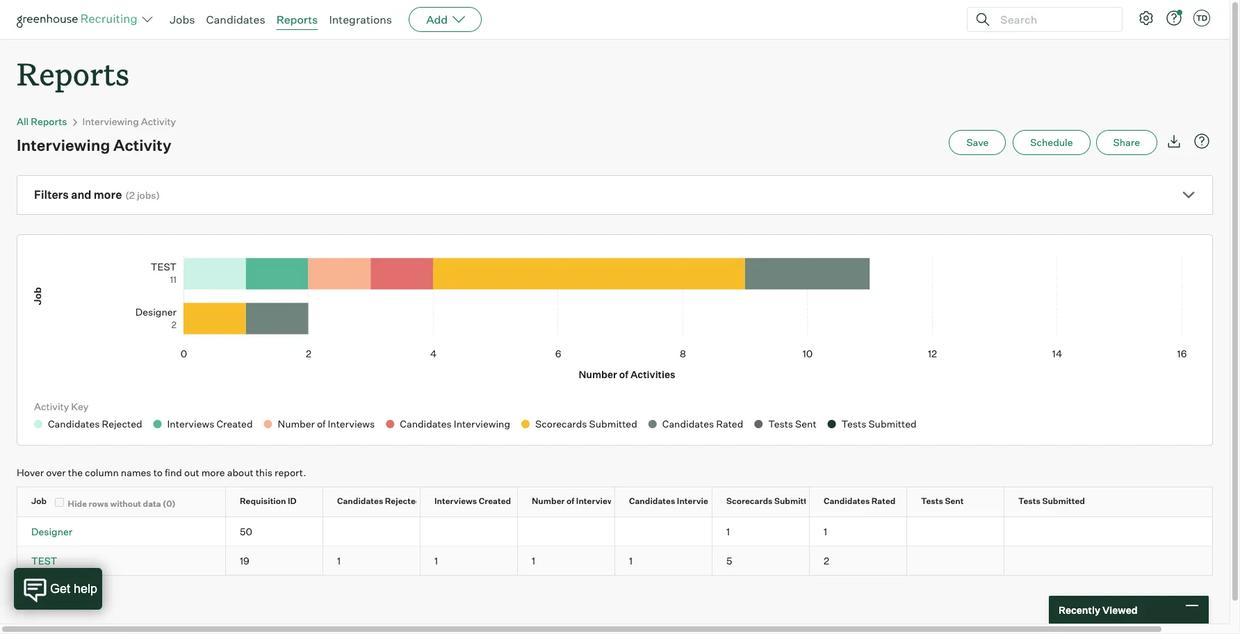 Task type: vqa. For each thing, say whether or not it's contained in the screenshot.
Ahmed Hamoud Senior Graphic Designer At Morley
no



Task type: locate. For each thing, give the bounding box(es) containing it.
reports right all
[[31, 116, 67, 127]]

tests submitted column header
[[1005, 487, 1115, 517]]

none checkbox inside row
[[55, 498, 64, 507]]

integrations
[[329, 13, 392, 26]]

tests left sent
[[921, 496, 943, 506]]

interviewing activity link
[[82, 116, 176, 127]]

3 row from the top
[[17, 547, 1213, 575]]

0 horizontal spatial interviews
[[435, 496, 477, 506]]

19
[[240, 555, 250, 567]]

test link
[[31, 555, 57, 567]]

row
[[17, 487, 1213, 517], [17, 517, 1213, 546], [17, 547, 1213, 575]]

without
[[110, 499, 141, 509]]

)
[[156, 189, 160, 201]]

0 vertical spatial 2
[[129, 189, 135, 201]]

faq image
[[1194, 133, 1210, 150]]

interviews inside column header
[[435, 496, 477, 506]]

column header
[[17, 487, 238, 517]]

requisition id column header
[[226, 487, 335, 517]]

cell
[[323, 517, 421, 546], [421, 517, 518, 546], [518, 517, 615, 546], [615, 517, 713, 546], [907, 517, 1005, 546], [1005, 517, 1102, 546], [907, 547, 1005, 575], [1005, 547, 1102, 575]]

activity
[[141, 116, 176, 127], [113, 136, 171, 154], [34, 401, 69, 412]]

candidates for candidates rated
[[824, 496, 870, 506]]

jobs
[[137, 189, 156, 201]]

1 interviews from the left
[[435, 496, 477, 506]]

row group
[[17, 517, 1213, 547], [17, 547, 1213, 575]]

more
[[94, 188, 122, 202], [201, 467, 225, 478]]

1 submitted from the left
[[774, 496, 817, 506]]

designer
[[31, 526, 72, 538]]

viewed
[[1103, 604, 1138, 616]]

interviews left created
[[435, 496, 477, 506]]

candidates inside column header
[[824, 496, 870, 506]]

row group containing test
[[17, 547, 1213, 575]]

about
[[227, 467, 254, 478]]

rejected
[[385, 496, 421, 506]]

created
[[479, 496, 511, 506]]

2 vertical spatial reports
[[31, 116, 67, 127]]

0 horizontal spatial more
[[94, 188, 122, 202]]

more left (
[[94, 188, 122, 202]]

2 row from the top
[[17, 517, 1213, 546]]

reports right candidates link
[[276, 13, 318, 26]]

1
[[727, 526, 730, 538], [824, 526, 827, 538], [337, 555, 341, 567], [435, 555, 438, 567], [532, 555, 535, 567], [629, 555, 633, 567]]

candidates for candidates rejected
[[337, 496, 383, 506]]

2 tests from the left
[[1019, 496, 1041, 506]]

candidates inside column header
[[337, 496, 383, 506]]

1 tests from the left
[[921, 496, 943, 506]]

candidates inside 'column header'
[[629, 496, 675, 506]]

greenhouse recruiting image
[[17, 11, 142, 28]]

2 inside filters and more ( 2 jobs )
[[129, 189, 135, 201]]

row containing test
[[17, 547, 1213, 575]]

2
[[129, 189, 135, 201], [824, 555, 829, 567]]

2 interviews from the left
[[576, 496, 619, 506]]

0 vertical spatial row
[[17, 487, 1213, 517]]

interviews right of
[[576, 496, 619, 506]]

td button
[[1191, 7, 1213, 29]]

the
[[68, 467, 83, 478]]

designer link
[[31, 526, 72, 538]]

0 horizontal spatial 2
[[129, 189, 135, 201]]

tests
[[921, 496, 943, 506], [1019, 496, 1041, 506]]

tests inside column header
[[1019, 496, 1041, 506]]

0 vertical spatial more
[[94, 188, 122, 202]]

interviewing right all reports 'link'
[[82, 116, 139, 127]]

1 row from the top
[[17, 487, 1213, 517]]

tests right tests sent column header
[[1019, 496, 1041, 506]]

hide
[[68, 499, 87, 509]]

scorecards
[[727, 496, 773, 506]]

1 vertical spatial reports
[[17, 53, 129, 94]]

2 submitted from the left
[[1042, 496, 1085, 506]]

1 horizontal spatial tests
[[1019, 496, 1041, 506]]

and
[[71, 188, 91, 202]]

submitted
[[774, 496, 817, 506], [1042, 496, 1085, 506]]

interviewing inside candidates interviewing 'column header'
[[677, 496, 728, 506]]

id
[[288, 496, 297, 506]]

None checkbox
[[55, 498, 64, 507]]

tests inside column header
[[921, 496, 943, 506]]

Search text field
[[997, 9, 1110, 30]]

over
[[46, 467, 66, 478]]

recently viewed
[[1059, 604, 1138, 616]]

grid containing designer
[[17, 487, 1213, 575]]

interviews
[[435, 496, 477, 506], [576, 496, 619, 506]]

reports down greenhouse recruiting image
[[17, 53, 129, 94]]

1 vertical spatial 2
[[824, 555, 829, 567]]

1 horizontal spatial submitted
[[1042, 496, 1085, 506]]

candidates rated column header
[[810, 487, 919, 517]]

number
[[532, 496, 565, 506]]

more right out
[[201, 467, 225, 478]]

interviewing
[[82, 116, 139, 127], [17, 136, 110, 154], [677, 496, 728, 506]]

2 vertical spatial interviewing
[[677, 496, 728, 506]]

all reports link
[[17, 116, 67, 127]]

filters and more ( 2 jobs )
[[34, 188, 160, 202]]

submitted inside column header
[[774, 496, 817, 506]]

tests submitted
[[1019, 496, 1085, 506]]

1 horizontal spatial interviews
[[576, 496, 619, 506]]

this
[[256, 467, 273, 478]]

candidates link
[[206, 13, 265, 26]]

reports
[[276, 13, 318, 26], [17, 53, 129, 94], [31, 116, 67, 127]]

2 vertical spatial row
[[17, 547, 1213, 575]]

interviewing down all reports
[[17, 136, 110, 154]]

grid
[[17, 487, 1213, 575]]

0 vertical spatial interviewing activity
[[82, 116, 176, 127]]

50
[[240, 526, 252, 538]]

configure image
[[1138, 10, 1155, 26]]

0 horizontal spatial submitted
[[774, 496, 817, 506]]

2 down candidates rated
[[824, 555, 829, 567]]

add button
[[409, 7, 482, 32]]

hover
[[17, 467, 44, 478]]

all
[[17, 116, 29, 127]]

candidates
[[206, 13, 265, 26], [337, 496, 383, 506], [629, 496, 675, 506], [824, 496, 870, 506]]

0 vertical spatial interviewing
[[82, 116, 139, 127]]

interviewing up 5
[[677, 496, 728, 506]]

2 left jobs
[[129, 189, 135, 201]]

scorecards submitted column header
[[713, 487, 822, 517]]

1 vertical spatial row
[[17, 517, 1213, 546]]

requisition id
[[240, 496, 297, 506]]

1 row group from the top
[[17, 517, 1213, 547]]

all reports
[[17, 116, 67, 127]]

1 vertical spatial more
[[201, 467, 225, 478]]

0 horizontal spatial tests
[[921, 496, 943, 506]]

interviewing activity
[[82, 116, 176, 127], [17, 136, 171, 154]]

submitted inside column header
[[1042, 496, 1085, 506]]

2 row group from the top
[[17, 547, 1213, 575]]

schedule button
[[1013, 130, 1091, 155]]

2 vertical spatial activity
[[34, 401, 69, 412]]

column header containing job
[[17, 487, 238, 517]]



Task type: describe. For each thing, give the bounding box(es) containing it.
reports link
[[276, 13, 318, 26]]

requisition
[[240, 496, 286, 506]]

1 horizontal spatial more
[[201, 467, 225, 478]]

save and schedule this report to revisit it! element
[[949, 130, 1013, 155]]

jobs link
[[170, 13, 195, 26]]

number of interviews column header
[[518, 487, 627, 517]]

save button
[[949, 130, 1006, 155]]

submitted for tests submitted
[[1042, 496, 1085, 506]]

find
[[165, 467, 182, 478]]

interviews inside column header
[[576, 496, 619, 506]]

share button
[[1096, 130, 1158, 155]]

candidates rated
[[824, 496, 896, 506]]

0 vertical spatial activity
[[141, 116, 176, 127]]

candidates rejected column header
[[323, 487, 432, 517]]

(0)
[[163, 499, 176, 509]]

scorecards submitted
[[727, 496, 817, 506]]

share
[[1113, 136, 1140, 148]]

td button
[[1194, 10, 1210, 26]]

candidates rejected
[[337, 496, 421, 506]]

data
[[143, 499, 161, 509]]

key
[[71, 401, 88, 412]]

job
[[31, 496, 47, 506]]

(
[[125, 189, 129, 201]]

hover over the column names to find out more about this report.
[[17, 467, 306, 478]]

add
[[426, 13, 448, 26]]

test
[[31, 555, 57, 567]]

1 vertical spatial interviewing activity
[[17, 136, 171, 154]]

row group containing designer
[[17, 517, 1213, 547]]

candidates for candidates interviewing
[[629, 496, 675, 506]]

tests for tests submitted
[[1019, 496, 1041, 506]]

to
[[153, 467, 163, 478]]

schedule
[[1031, 136, 1073, 148]]

report.
[[275, 467, 306, 478]]

row containing designer
[[17, 517, 1213, 546]]

0 vertical spatial reports
[[276, 13, 318, 26]]

1 vertical spatial activity
[[113, 136, 171, 154]]

candidates interviewing
[[629, 496, 728, 506]]

5
[[727, 555, 732, 567]]

jobs
[[170, 13, 195, 26]]

td
[[1196, 13, 1208, 23]]

1 horizontal spatial 2
[[824, 555, 829, 567]]

recently
[[1059, 604, 1101, 616]]

download image
[[1166, 133, 1183, 150]]

interviews created column header
[[421, 487, 530, 517]]

names
[[121, 467, 151, 478]]

hide rows without data (0)
[[68, 499, 176, 509]]

filters
[[34, 188, 69, 202]]

submitted for scorecards submitted
[[774, 496, 817, 506]]

candidates interviewing column header
[[615, 487, 728, 517]]

tests sent
[[921, 496, 964, 506]]

tests sent column header
[[907, 487, 1016, 517]]

candidates for candidates
[[206, 13, 265, 26]]

interviews created
[[435, 496, 511, 506]]

tests for tests sent
[[921, 496, 943, 506]]

out
[[184, 467, 199, 478]]

column
[[85, 467, 119, 478]]

rated
[[872, 496, 896, 506]]

integrations link
[[329, 13, 392, 26]]

number of interviews
[[532, 496, 619, 506]]

sent
[[945, 496, 964, 506]]

rows
[[89, 499, 108, 509]]

row containing job
[[17, 487, 1213, 517]]

1 vertical spatial interviewing
[[17, 136, 110, 154]]

activity key
[[34, 401, 88, 412]]

of
[[567, 496, 575, 506]]

save
[[967, 136, 989, 148]]



